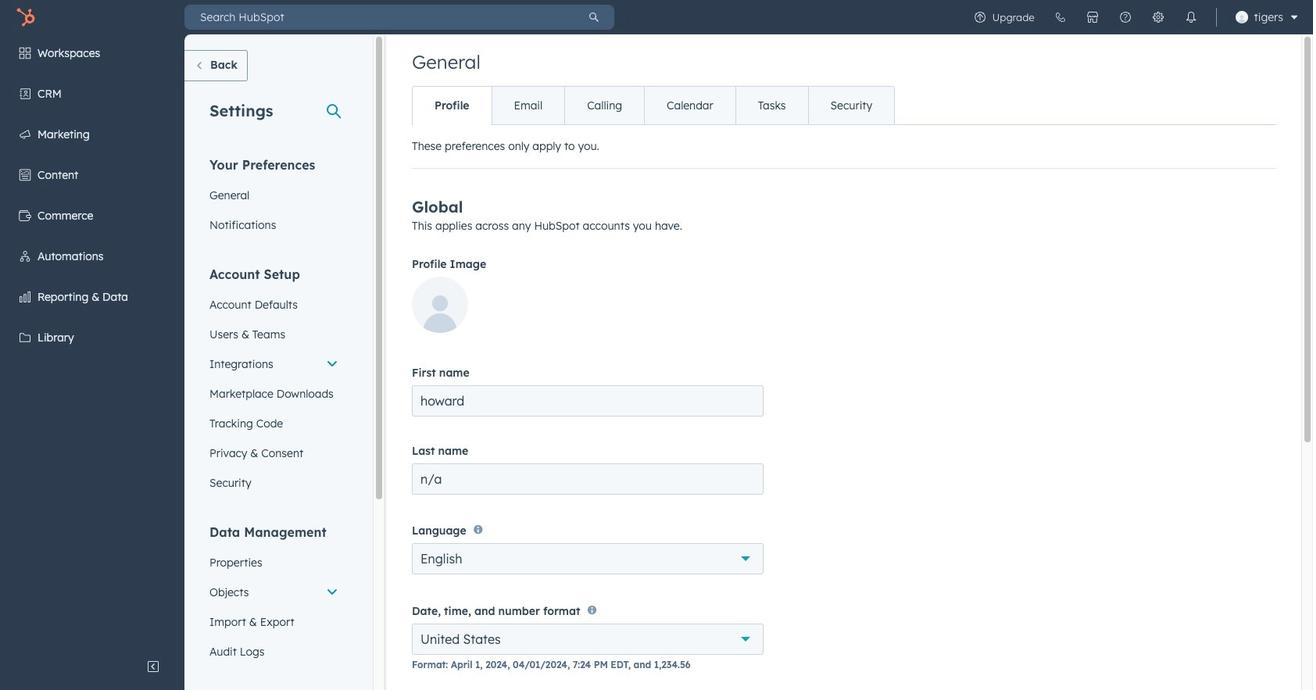 Task type: describe. For each thing, give the bounding box(es) containing it.
help image
[[1119, 11, 1132, 23]]

Search HubSpot search field
[[185, 5, 574, 30]]

howard n/a image
[[1236, 11, 1248, 23]]

1 horizontal spatial menu
[[964, 0, 1304, 34]]

marketplaces image
[[1086, 11, 1099, 23]]



Task type: locate. For each thing, give the bounding box(es) containing it.
None text field
[[412, 464, 764, 495]]

account setup element
[[200, 266, 348, 498]]

0 horizontal spatial menu
[[0, 34, 185, 651]]

settings image
[[1152, 11, 1165, 23]]

notifications image
[[1185, 11, 1197, 23]]

None text field
[[412, 385, 764, 417]]

your preferences element
[[200, 156, 348, 240]]

data management element
[[200, 524, 348, 667]]

menu
[[964, 0, 1304, 34], [0, 34, 185, 651]]

navigation
[[412, 86, 895, 125]]



Task type: vqa. For each thing, say whether or not it's contained in the screenshot.
Restore deleted reports
no



